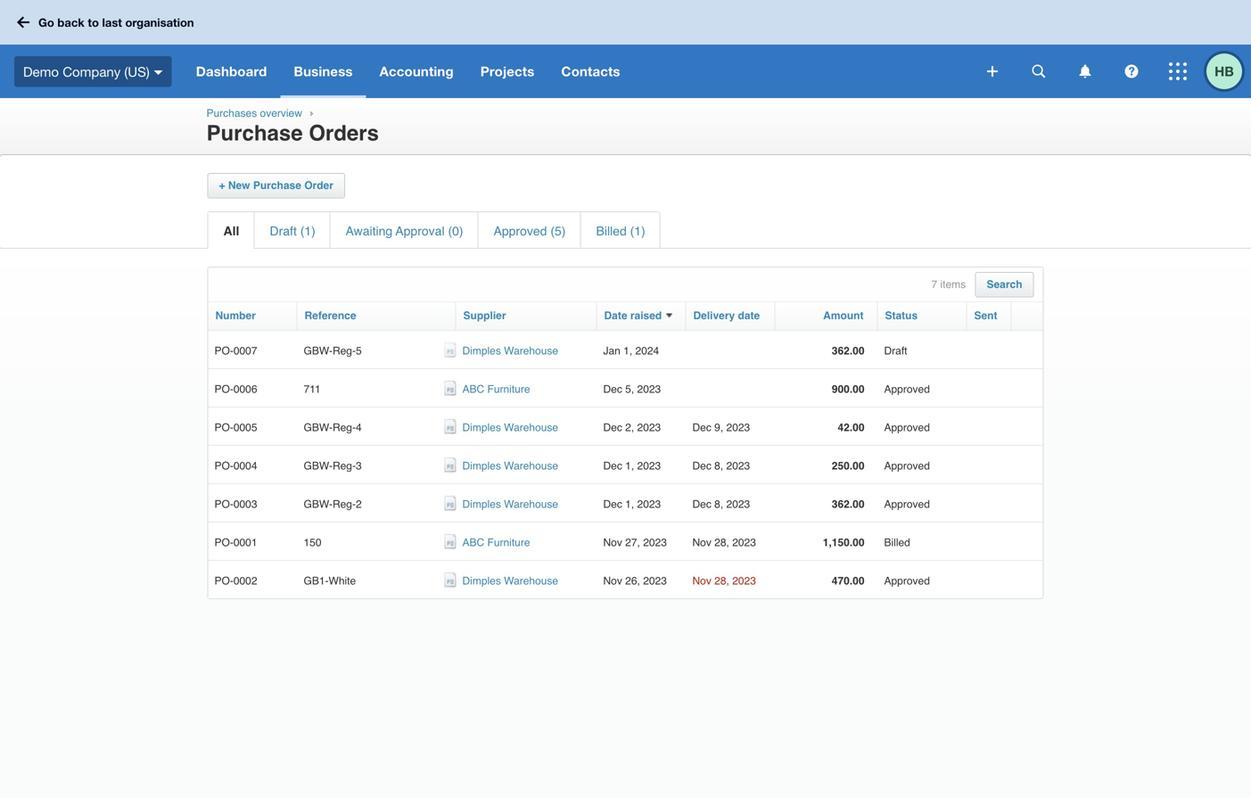 Task type: describe. For each thing, give the bounding box(es) containing it.
26,
[[626, 575, 641, 587]]

27,
[[626, 537, 641, 549]]

svg image inside demo company (us) popup button
[[154, 70, 163, 75]]

go back to last organisation
[[38, 15, 194, 29]]

dimples warehouse for 5
[[463, 345, 559, 357]]

sent
[[975, 310, 998, 322]]

all
[[224, 224, 239, 238]]

warehouse for 3
[[504, 460, 559, 472]]

abc for dec 5, 2023
[[463, 383, 485, 396]]

+
[[219, 179, 225, 192]]

2024
[[636, 345, 660, 357]]

date raised
[[605, 310, 662, 322]]

5 dimples warehouse from the top
[[463, 575, 559, 587]]

5
[[356, 345, 362, 357]]

dec 5, 2023
[[604, 383, 661, 396]]

5 warehouse from the top
[[504, 575, 559, 587]]

0003
[[234, 498, 257, 511]]

dec 1, 2023 for 362.00
[[604, 498, 661, 511]]

dec 2, 2023
[[604, 421, 661, 434]]

awaiting
[[346, 224, 393, 238]]

dimples warehouse link for 3
[[463, 460, 559, 472]]

overview
[[260, 107, 302, 120]]

nov left 26,
[[604, 575, 623, 587]]

company
[[63, 64, 121, 79]]

reference
[[305, 310, 356, 322]]

delivery date
[[694, 310, 760, 322]]

new
[[228, 179, 250, 192]]

demo company (us) button
[[0, 45, 183, 98]]

search
[[987, 278, 1023, 291]]

nov left 27,
[[604, 537, 623, 549]]

2
[[356, 498, 362, 511]]

5,
[[626, 383, 635, 396]]

(us)
[[124, 64, 150, 79]]

contacts button
[[548, 45, 634, 98]]

nov 27, 2023
[[604, 537, 667, 549]]

dimples for 4
[[463, 421, 501, 434]]

sent link
[[975, 310, 998, 322]]

jan 1, 2024
[[604, 345, 660, 357]]

gbw- for gbw-reg-4
[[304, 421, 333, 434]]

3
[[356, 460, 362, 472]]

4
[[356, 421, 362, 434]]

billed for billed
[[885, 537, 911, 549]]

approved (5) button
[[494, 224, 566, 238]]

approved for 470.00
[[885, 575, 931, 587]]

dec 1, 2023 for 250.00
[[604, 460, 661, 472]]

5 dimples from the top
[[463, 575, 501, 587]]

gb1-white
[[304, 575, 356, 587]]

+ new purchase order
[[219, 179, 334, 192]]

1, for gbw-reg-2
[[626, 498, 635, 511]]

date raised link
[[605, 310, 662, 322]]

reference link
[[305, 310, 356, 322]]

accounting button
[[366, 45, 467, 98]]

1 vertical spatial purchase
[[253, 179, 301, 192]]

delivery
[[694, 310, 735, 322]]

billed (1) button
[[596, 224, 646, 238]]

date
[[738, 310, 760, 322]]

last
[[102, 15, 122, 29]]

po-0007
[[215, 345, 257, 357]]

po- for 0006
[[215, 383, 234, 396]]

billed (1)
[[596, 224, 646, 238]]

dimples warehouse for 2
[[463, 498, 559, 511]]

dec 8, 2023 for 250.00
[[693, 460, 751, 472]]

number link
[[215, 310, 256, 322]]

purchases overview
[[207, 107, 302, 120]]

nov right nov 27, 2023
[[693, 537, 712, 549]]

po-0005
[[215, 421, 257, 434]]

abc furniture for nov 27, 2023
[[463, 537, 530, 549]]

dimples warehouse for 4
[[463, 421, 559, 434]]

gbw- for gbw-reg-2
[[304, 498, 333, 511]]

711
[[304, 383, 321, 396]]

draft (1)
[[270, 224, 316, 238]]

date
[[605, 310, 628, 322]]

all button
[[224, 224, 239, 238]]

nov right nov 26, 2023
[[693, 575, 712, 587]]

delivery date link
[[694, 310, 760, 322]]

business
[[294, 63, 353, 79]]

orders
[[309, 121, 379, 146]]

po-0002
[[215, 575, 257, 587]]

42.00
[[838, 421, 865, 434]]

order
[[304, 179, 334, 192]]

status link
[[886, 310, 918, 322]]

to
[[88, 15, 99, 29]]

0002
[[234, 575, 257, 587]]

28, for nov 26, 2023
[[715, 575, 730, 587]]

reg- for 3
[[333, 460, 356, 472]]

0001
[[234, 537, 257, 549]]

po- for 0004
[[215, 460, 234, 472]]

dimples for 5
[[463, 345, 501, 357]]

po- for 0005
[[215, 421, 234, 434]]

dimples warehouse for 3
[[463, 460, 559, 472]]

gbw- for gbw-reg-5
[[304, 345, 333, 357]]

svg image inside 'go back to last organisation' link
[[17, 17, 29, 28]]

nov 28, 2023 for nov 27, 2023
[[693, 537, 757, 549]]

furniture for nov
[[488, 537, 530, 549]]

250.00
[[832, 460, 865, 472]]

reg- for 2
[[333, 498, 356, 511]]

dashboard
[[196, 63, 267, 79]]

approved for 250.00
[[885, 460, 931, 472]]

jan
[[604, 345, 621, 357]]

150
[[304, 537, 322, 549]]

abc furniture for dec 5, 2023
[[463, 383, 530, 396]]



Task type: locate. For each thing, give the bounding box(es) containing it.
nov
[[604, 537, 623, 549], [693, 537, 712, 549], [604, 575, 623, 587], [693, 575, 712, 587]]

1 horizontal spatial draft
[[885, 345, 908, 357]]

3 dimples warehouse from the top
[[463, 460, 559, 472]]

nov 26, 2023
[[604, 575, 667, 587]]

draft for draft
[[885, 345, 908, 357]]

28,
[[715, 537, 730, 549], [715, 575, 730, 587]]

po- down the 'po-0006'
[[215, 421, 234, 434]]

dimples warehouse link
[[463, 345, 559, 357], [463, 421, 559, 434], [463, 460, 559, 472], [463, 498, 559, 511], [463, 575, 559, 587]]

back
[[57, 15, 85, 29]]

1 vertical spatial abc furniture
[[463, 537, 530, 549]]

draft (1) button
[[270, 224, 316, 238]]

2 abc furniture link from the top
[[463, 537, 530, 549]]

362.00 for draft
[[832, 345, 865, 357]]

gbw- up 150
[[304, 498, 333, 511]]

dec 1, 2023 down dec 2, 2023 on the bottom of the page
[[604, 460, 661, 472]]

po- for 0002
[[215, 575, 234, 587]]

1 vertical spatial 8,
[[715, 498, 724, 511]]

po- down the po-0004
[[215, 498, 234, 511]]

0 vertical spatial abc furniture link
[[463, 383, 530, 396]]

28, for nov 27, 2023
[[715, 537, 730, 549]]

1 dimples warehouse link from the top
[[463, 345, 559, 357]]

2,
[[626, 421, 635, 434]]

gbw-reg-5
[[304, 345, 362, 357]]

7
[[932, 278, 938, 291]]

po- for 0001
[[215, 537, 234, 549]]

(1) for billed (1)
[[631, 224, 646, 238]]

0 vertical spatial dec 1, 2023
[[604, 460, 661, 472]]

approved
[[494, 224, 547, 238], [885, 383, 931, 396], [885, 421, 931, 434], [885, 460, 931, 472], [885, 498, 931, 511], [885, 575, 931, 587]]

po-0006
[[215, 383, 257, 396]]

gbw-
[[304, 345, 333, 357], [304, 421, 333, 434], [304, 460, 333, 472], [304, 498, 333, 511]]

dimples warehouse link for 4
[[463, 421, 559, 434]]

0 vertical spatial 362.00
[[832, 345, 865, 357]]

approval
[[396, 224, 445, 238]]

4 reg- from the top
[[333, 498, 356, 511]]

1 vertical spatial draft
[[885, 345, 908, 357]]

2023
[[638, 383, 661, 396], [638, 421, 661, 434], [727, 421, 751, 434], [638, 460, 661, 472], [727, 460, 751, 472], [638, 498, 661, 511], [727, 498, 751, 511], [644, 537, 667, 549], [733, 537, 757, 549], [644, 575, 667, 587], [733, 575, 757, 587]]

gbw- left 3
[[304, 460, 333, 472]]

3 po- from the top
[[215, 421, 234, 434]]

6 po- from the top
[[215, 537, 234, 549]]

dec 9, 2023
[[693, 421, 751, 434]]

2 dec 1, 2023 from the top
[[604, 498, 661, 511]]

hb
[[1215, 63, 1235, 79]]

go back to last organisation link
[[11, 6, 205, 38]]

dimples warehouse link for 5
[[463, 345, 559, 357]]

banner containing dashboard
[[0, 0, 1252, 98]]

1 horizontal spatial svg image
[[1126, 65, 1139, 78]]

reg- up gbw-reg-2
[[333, 460, 356, 472]]

9,
[[715, 421, 724, 434]]

2 po- from the top
[[215, 383, 234, 396]]

2 8, from the top
[[715, 498, 724, 511]]

gbw-reg-2
[[304, 498, 362, 511]]

reg- down gbw-reg-3
[[333, 498, 356, 511]]

2 nov 28, 2023 from the top
[[693, 575, 757, 587]]

8, for 362.00
[[715, 498, 724, 511]]

0004
[[234, 460, 257, 472]]

(1)
[[300, 224, 316, 238], [631, 224, 646, 238]]

business button
[[281, 45, 366, 98]]

gbw- down reference
[[304, 345, 333, 357]]

dimples for 3
[[463, 460, 501, 472]]

1, up 27,
[[626, 498, 635, 511]]

po- down number link
[[215, 345, 234, 357]]

abc furniture link for dec 5, 2023
[[463, 383, 530, 396]]

nov 28, 2023 for nov 26, 2023
[[693, 575, 757, 587]]

reg- for 4
[[333, 421, 356, 434]]

items
[[941, 278, 967, 291]]

5 po- from the top
[[215, 498, 234, 511]]

8, for 250.00
[[715, 460, 724, 472]]

1 dimples from the top
[[463, 345, 501, 357]]

0006
[[234, 383, 257, 396]]

0 horizontal spatial billed
[[596, 224, 627, 238]]

gbw- down "711"
[[304, 421, 333, 434]]

(1) for draft (1)
[[300, 224, 316, 238]]

furniture for dec
[[488, 383, 530, 396]]

warehouse
[[504, 345, 559, 357], [504, 421, 559, 434], [504, 460, 559, 472], [504, 498, 559, 511], [504, 575, 559, 587]]

2 warehouse from the top
[[504, 421, 559, 434]]

(1) down order
[[300, 224, 316, 238]]

0 vertical spatial abc furniture
[[463, 383, 530, 396]]

0 vertical spatial purchase
[[207, 121, 303, 146]]

dec 1, 2023 up 27,
[[604, 498, 661, 511]]

1 vertical spatial nov 28, 2023
[[693, 575, 757, 587]]

1 (1) from the left
[[300, 224, 316, 238]]

1 362.00 from the top
[[832, 345, 865, 357]]

5 dimples warehouse link from the top
[[463, 575, 559, 587]]

draft
[[270, 224, 297, 238], [885, 345, 908, 357]]

2 dimples warehouse link from the top
[[463, 421, 559, 434]]

po-0001
[[215, 537, 257, 549]]

purchase orders
[[207, 121, 379, 146]]

3 reg- from the top
[[333, 460, 356, 472]]

purchase down 'purchases overview'
[[207, 121, 303, 146]]

2 furniture from the top
[[488, 537, 530, 549]]

0 vertical spatial dec 8, 2023
[[693, 460, 751, 472]]

reg- down reference
[[333, 345, 356, 357]]

1 dec 8, 2023 from the top
[[693, 460, 751, 472]]

po- up the po-0002
[[215, 537, 234, 549]]

(5)
[[551, 224, 566, 238]]

purchase right new
[[253, 179, 301, 192]]

1 horizontal spatial (1)
[[631, 224, 646, 238]]

number
[[215, 310, 256, 322]]

1 vertical spatial furniture
[[488, 537, 530, 549]]

po-0004
[[215, 460, 257, 472]]

3 gbw- from the top
[[304, 460, 333, 472]]

approved for 42.00
[[885, 421, 931, 434]]

demo
[[23, 64, 59, 79]]

abc
[[463, 383, 485, 396], [463, 537, 485, 549]]

warehouse for 2
[[504, 498, 559, 511]]

4 dimples from the top
[[463, 498, 501, 511]]

1 vertical spatial billed
[[885, 537, 911, 549]]

1 vertical spatial dec 1, 2023
[[604, 498, 661, 511]]

2 dec 8, 2023 from the top
[[693, 498, 751, 511]]

1 vertical spatial 28,
[[715, 575, 730, 587]]

draft for draft (1)
[[270, 224, 297, 238]]

1 furniture from the top
[[488, 383, 530, 396]]

1 abc furniture link from the top
[[463, 383, 530, 396]]

1 horizontal spatial billed
[[885, 537, 911, 549]]

accounting
[[380, 63, 454, 79]]

dec 8, 2023 for 362.00
[[693, 498, 751, 511]]

po-0003
[[215, 498, 257, 511]]

362.00 down amount
[[832, 345, 865, 357]]

1, down 2,
[[626, 460, 635, 472]]

28, right nov 27, 2023
[[715, 537, 730, 549]]

demo company (us)
[[23, 64, 150, 79]]

amount
[[824, 310, 864, 322]]

0 vertical spatial nov 28, 2023
[[693, 537, 757, 549]]

900.00
[[832, 383, 865, 396]]

0 horizontal spatial draft
[[270, 224, 297, 238]]

0 vertical spatial svg image
[[17, 17, 29, 28]]

0 vertical spatial draft
[[270, 224, 297, 238]]

2 reg- from the top
[[333, 421, 356, 434]]

1 vertical spatial abc furniture link
[[463, 537, 530, 549]]

purchase
[[207, 121, 303, 146], [253, 179, 301, 192]]

purchases overview link
[[207, 107, 302, 120]]

go
[[38, 15, 54, 29]]

0 vertical spatial 8,
[[715, 460, 724, 472]]

amount link
[[824, 310, 864, 322]]

4 po- from the top
[[215, 460, 234, 472]]

0007
[[234, 345, 257, 357]]

reg-
[[333, 345, 356, 357], [333, 421, 356, 434], [333, 460, 356, 472], [333, 498, 356, 511]]

abc furniture link for nov 27, 2023
[[463, 537, 530, 549]]

billed right (5)
[[596, 224, 627, 238]]

0 vertical spatial furniture
[[488, 383, 530, 396]]

0 vertical spatial 28,
[[715, 537, 730, 549]]

white
[[329, 575, 356, 587]]

draft down the + new purchase order
[[270, 224, 297, 238]]

svg image
[[1170, 62, 1188, 80], [1033, 65, 1046, 78], [1080, 65, 1092, 78], [988, 66, 998, 77], [154, 70, 163, 75]]

0 vertical spatial billed
[[596, 224, 627, 238]]

2 (1) from the left
[[631, 224, 646, 238]]

draft down the status
[[885, 345, 908, 357]]

po- up po-0003
[[215, 460, 234, 472]]

projects button
[[467, 45, 548, 98]]

2 28, from the top
[[715, 575, 730, 587]]

1 gbw- from the top
[[304, 345, 333, 357]]

reg- for 5
[[333, 345, 356, 357]]

1 8, from the top
[[715, 460, 724, 472]]

dimples for 2
[[463, 498, 501, 511]]

1 abc from the top
[[463, 383, 485, 396]]

1 vertical spatial svg image
[[1126, 65, 1139, 78]]

awaiting approval (0)
[[346, 224, 464, 238]]

billed
[[596, 224, 627, 238], [885, 537, 911, 549]]

+ new purchase order button
[[219, 179, 334, 192]]

svg image
[[17, 17, 29, 28], [1126, 65, 1139, 78]]

3 warehouse from the top
[[504, 460, 559, 472]]

1, right jan
[[624, 345, 633, 357]]

reg- up gbw-reg-3
[[333, 421, 356, 434]]

2 dimples from the top
[[463, 421, 501, 434]]

2 gbw- from the top
[[304, 421, 333, 434]]

warehouse for 5
[[504, 345, 559, 357]]

gbw- for gbw-reg-3
[[304, 460, 333, 472]]

gb1-
[[304, 575, 329, 587]]

billed right "1,150.00"
[[885, 537, 911, 549]]

2 dimples warehouse from the top
[[463, 421, 559, 434]]

purchases
[[207, 107, 257, 120]]

dimples warehouse link for 2
[[463, 498, 559, 511]]

billed for billed (1)
[[596, 224, 627, 238]]

supplier
[[464, 310, 506, 322]]

approved for 362.00
[[885, 498, 931, 511]]

0 horizontal spatial svg image
[[17, 17, 29, 28]]

projects
[[481, 63, 535, 79]]

0 vertical spatial 1,
[[624, 345, 633, 357]]

4 dimples warehouse from the top
[[463, 498, 559, 511]]

7 po- from the top
[[215, 575, 234, 587]]

362.00 for approved
[[832, 498, 865, 511]]

supplier link
[[464, 310, 506, 322]]

approved for 900.00
[[885, 383, 931, 396]]

470.00
[[832, 575, 865, 587]]

furniture
[[488, 383, 530, 396], [488, 537, 530, 549]]

hb button
[[1207, 45, 1252, 98]]

1 abc furniture from the top
[[463, 383, 530, 396]]

1 vertical spatial dec 8, 2023
[[693, 498, 751, 511]]

1 dimples warehouse from the top
[[463, 345, 559, 357]]

1 reg- from the top
[[333, 345, 356, 357]]

raised
[[631, 310, 662, 322]]

1,150.00
[[823, 537, 865, 549]]

4 dimples warehouse link from the top
[[463, 498, 559, 511]]

contacts
[[562, 63, 621, 79]]

gbw-reg-3
[[304, 460, 362, 472]]

(1) right (5)
[[631, 224, 646, 238]]

awaiting approval (0) button
[[346, 224, 464, 238]]

0 horizontal spatial (1)
[[300, 224, 316, 238]]

organisation
[[125, 15, 194, 29]]

banner
[[0, 0, 1252, 98]]

7 items
[[932, 278, 967, 291]]

1, for gbw-reg-5
[[624, 345, 633, 357]]

1 vertical spatial 1,
[[626, 460, 635, 472]]

28, right nov 26, 2023
[[715, 575, 730, 587]]

po- for 0003
[[215, 498, 234, 511]]

1 dec 1, 2023 from the top
[[604, 460, 661, 472]]

po- for 0007
[[215, 345, 234, 357]]

2 vertical spatial 1,
[[626, 498, 635, 511]]

search button
[[987, 278, 1023, 291]]

3 dimples warehouse link from the top
[[463, 460, 559, 472]]

1 28, from the top
[[715, 537, 730, 549]]

1 nov 28, 2023 from the top
[[693, 537, 757, 549]]

dec 8, 2023
[[693, 460, 751, 472], [693, 498, 751, 511]]

3 dimples from the top
[[463, 460, 501, 472]]

abc for nov 27, 2023
[[463, 537, 485, 549]]

4 warehouse from the top
[[504, 498, 559, 511]]

0 vertical spatial abc
[[463, 383, 485, 396]]

dec
[[604, 383, 623, 396], [604, 421, 623, 434], [693, 421, 712, 434], [604, 460, 623, 472], [693, 460, 712, 472], [604, 498, 623, 511], [693, 498, 712, 511]]

2 362.00 from the top
[[832, 498, 865, 511]]

4 gbw- from the top
[[304, 498, 333, 511]]

warehouse for 4
[[504, 421, 559, 434]]

1 po- from the top
[[215, 345, 234, 357]]

1 warehouse from the top
[[504, 345, 559, 357]]

po- down po-0001
[[215, 575, 234, 587]]

1 vertical spatial 362.00
[[832, 498, 865, 511]]

dashboard link
[[183, 45, 281, 98]]

362.00 down 250.00
[[832, 498, 865, 511]]

po- up po-0005
[[215, 383, 234, 396]]

gbw-reg-4
[[304, 421, 362, 434]]

1, for gbw-reg-3
[[626, 460, 635, 472]]

1 vertical spatial abc
[[463, 537, 485, 549]]

2 abc from the top
[[463, 537, 485, 549]]

2 abc furniture from the top
[[463, 537, 530, 549]]



Task type: vqa. For each thing, say whether or not it's contained in the screenshot.
the Bank accounts included
no



